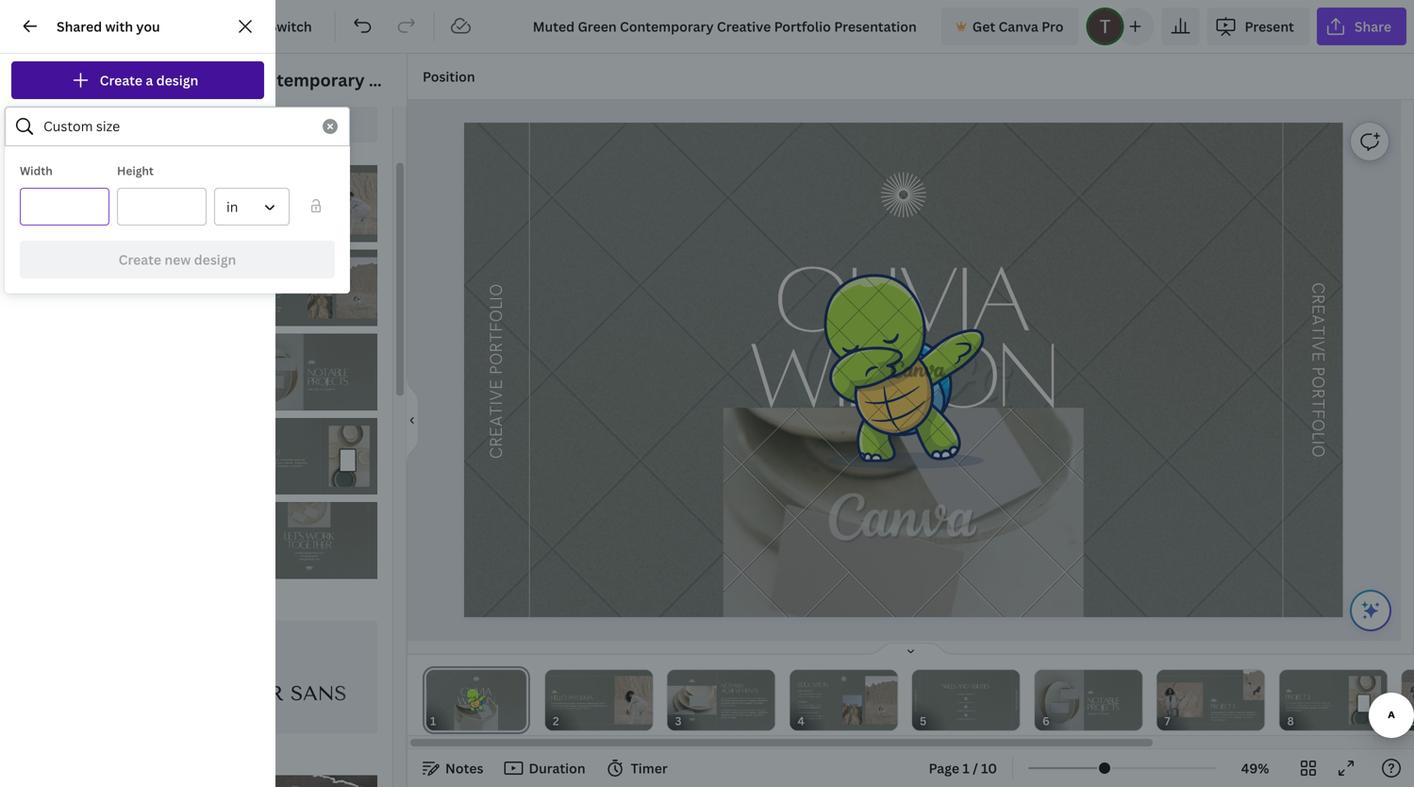 Task type: vqa. For each thing, say whether or not it's contained in the screenshot.
Select A Quotation tab list
no



Task type: locate. For each thing, give the bounding box(es) containing it.
0 vertical spatial t
[[1308, 325, 1329, 336]]

page 1 / 10
[[929, 759, 998, 777]]

in
[[227, 198, 238, 216]]

design button
[[0, 54, 68, 122]]

1 vertical spatial creative
[[487, 380, 507, 459]]

o down l in the right bottom of the page
[[1308, 445, 1329, 458]]

3 o from the top
[[1308, 445, 1329, 458]]

create inside dropdown button
[[100, 71, 143, 89]]

Search search field
[[43, 109, 311, 144]]

you
[[136, 17, 160, 35]]

t up l in the right bottom of the page
[[1308, 399, 1329, 409]]

shared down width number field
[[35, 241, 81, 259]]

c r e a t i v e p o r t f o l i o
[[1308, 282, 1329, 458]]

design
[[156, 71, 199, 89], [194, 251, 236, 269]]

create
[[100, 71, 143, 89], [119, 251, 161, 269]]

design for create new design
[[194, 251, 236, 269]]

10
[[982, 759, 998, 777]]

t
[[1308, 325, 1329, 336], [1308, 399, 1329, 409]]

0 vertical spatial e
[[1308, 304, 1329, 315]]

e
[[1308, 304, 1329, 315], [1308, 352, 1329, 362]]

hand drawn fireworks image
[[882, 172, 927, 217]]

green
[[189, 68, 240, 92]]

p
[[1308, 367, 1329, 376]]

1 vertical spatial i
[[1308, 440, 1329, 445]]

0 vertical spatial shared
[[57, 17, 102, 35]]

1 vertical spatial portfolio
[[487, 284, 507, 375]]

0 vertical spatial design
[[156, 71, 199, 89]]

shared
[[57, 17, 102, 35], [35, 241, 81, 259]]

create for create a design
[[100, 71, 143, 89]]

o down p
[[1308, 419, 1329, 432]]

1 e from the top
[[1308, 304, 1329, 315]]

i up p
[[1308, 336, 1329, 341]]

text button
[[0, 190, 68, 258]]

i
[[1308, 336, 1329, 341], [1308, 440, 1329, 445]]

0 horizontal spatial creative
[[369, 68, 439, 92]]

page 1 image
[[423, 670, 530, 731]]

o
[[1308, 376, 1329, 389], [1308, 419, 1329, 432], [1308, 445, 1329, 458]]

create a design
[[100, 71, 199, 89]]

1 vertical spatial e
[[1308, 352, 1329, 362]]

here
[[211, 241, 240, 259]]

0 vertical spatial r
[[1308, 294, 1329, 304]]

shared with you
[[57, 17, 160, 35]]

1 r from the top
[[1308, 294, 1329, 304]]

0 vertical spatial i
[[1308, 336, 1329, 341]]

creative
[[369, 68, 439, 92], [487, 380, 507, 459]]

1 vertical spatial design
[[194, 251, 236, 269]]

1 vertical spatial create
[[119, 251, 161, 269]]

create inside "button"
[[119, 251, 161, 269]]

0 vertical spatial o
[[1308, 376, 1329, 389]]

1 t from the top
[[1308, 325, 1329, 336]]

height
[[117, 163, 154, 178]]

r up v at top
[[1308, 294, 1329, 304]]

muted
[[131, 68, 185, 92]]

hide image
[[407, 375, 419, 466]]

1 vertical spatial t
[[1308, 399, 1329, 409]]

o up f
[[1308, 376, 1329, 389]]

1 vertical spatial shared
[[35, 241, 81, 259]]

t up v at top
[[1308, 325, 1329, 336]]

e up p
[[1308, 352, 1329, 362]]

design inside create a design dropdown button
[[156, 71, 199, 89]]

r
[[1308, 294, 1329, 304], [1308, 389, 1329, 399]]

hide pages image
[[866, 642, 957, 657]]

1 i from the top
[[1308, 336, 1329, 341]]

0 horizontal spatial a
[[146, 71, 153, 89]]

shared left with
[[57, 17, 102, 35]]

tenor sans
[[210, 682, 347, 706]]

a inside dropdown button
[[146, 71, 153, 89]]

e down c
[[1308, 304, 1329, 315]]

v
[[1308, 341, 1329, 352]]

Units: in button
[[214, 188, 290, 226]]

a down you
[[146, 71, 153, 89]]

magic switch button
[[197, 8, 327, 45]]

magic
[[228, 17, 266, 35]]

design inside create new design "button"
[[194, 251, 236, 269]]

a
[[146, 71, 153, 89], [1308, 315, 1329, 325]]

Width number field
[[32, 189, 97, 225]]

/
[[973, 759, 979, 777]]

width
[[20, 163, 53, 178]]

1 vertical spatial o
[[1308, 419, 1329, 432]]

design up search search field
[[156, 71, 199, 89]]

design right new
[[194, 251, 236, 269]]

1 horizontal spatial a
[[1308, 315, 1329, 325]]

text
[[24, 228, 44, 241]]

create a design button
[[11, 61, 264, 99]]

1 vertical spatial a
[[1308, 315, 1329, 325]]

0 vertical spatial a
[[146, 71, 153, 89]]

home
[[76, 17, 114, 35]]

create new design button
[[20, 241, 335, 278]]

2 vertical spatial o
[[1308, 445, 1329, 458]]

0 vertical spatial creative
[[369, 68, 439, 92]]

r up f
[[1308, 389, 1329, 399]]

switch
[[269, 17, 312, 35]]

muted green contemporary creative portfolio presentation image
[[97, 165, 234, 242], [241, 165, 378, 242], [97, 249, 234, 326], [241, 249, 378, 326], [241, 334, 378, 410], [241, 418, 378, 495], [241, 502, 378, 579]]

2 t from the top
[[1308, 399, 1329, 409]]

brand
[[20, 296, 48, 309]]

portfolio
[[443, 68, 516, 92], [487, 284, 507, 375]]

appear
[[163, 241, 208, 259]]

0 vertical spatial create
[[100, 71, 143, 89]]

1 vertical spatial r
[[1308, 389, 1329, 399]]

i down f
[[1308, 440, 1329, 445]]

canva assistant image
[[1360, 599, 1383, 622]]

duration button
[[499, 753, 593, 783]]

a up v at top
[[1308, 315, 1329, 325]]

tenor
[[210, 682, 284, 706]]



Task type: describe. For each thing, give the bounding box(es) containing it.
1 o from the top
[[1308, 376, 1329, 389]]

olivia
[[775, 245, 1030, 349]]

elements button
[[0, 122, 68, 190]]

get canva pro
[[973, 17, 1064, 35]]

content
[[84, 241, 134, 259]]

create new design
[[119, 251, 236, 269]]

2 o from the top
[[1308, 419, 1329, 432]]

new
[[165, 251, 191, 269]]

magic switch
[[228, 17, 312, 35]]

contemporary
[[244, 68, 365, 92]]

wilson
[[749, 321, 1057, 425]]

tenor sans button
[[97, 620, 378, 734]]

elements
[[13, 160, 55, 173]]

with
[[105, 17, 133, 35]]

notes
[[445, 759, 484, 777]]

f
[[1308, 409, 1329, 419]]

main menu bar
[[0, 0, 1415, 54]]

sans
[[291, 682, 347, 706]]

c
[[1308, 282, 1329, 294]]

get
[[973, 17, 996, 35]]

page
[[929, 759, 960, 777]]

page 1 / 10 button
[[922, 753, 1005, 783]]

presentation
[[520, 68, 627, 92]]

timer button
[[601, 753, 676, 783]]

Design title text field
[[518, 8, 934, 45]]

pro
[[1042, 17, 1064, 35]]

create for create new design
[[119, 251, 161, 269]]

2 i from the top
[[1308, 440, 1329, 445]]

duration
[[529, 759, 586, 777]]

brand button
[[0, 258, 68, 326]]

get canva pro button
[[942, 8, 1079, 45]]

0 vertical spatial portfolio
[[443, 68, 516, 92]]

creative portfolio
[[487, 284, 507, 459]]

home link
[[60, 8, 129, 45]]

canva
[[999, 17, 1039, 35]]

shared for shared with you
[[57, 17, 102, 35]]

shared content will appear here
[[35, 241, 240, 259]]

design
[[18, 92, 50, 105]]

muted green contemporary creative portfolio presentation
[[131, 68, 627, 92]]

will
[[138, 241, 160, 259]]

1
[[963, 759, 970, 777]]

Height number field
[[129, 189, 194, 225]]

1 horizontal spatial creative
[[487, 380, 507, 459]]

l
[[1308, 432, 1329, 440]]

cute turtle dabbing cartoon vector illustration image
[[820, 271, 989, 469]]

timer
[[631, 759, 668, 777]]

shared for shared content will appear here
[[35, 241, 81, 259]]

notes button
[[415, 753, 491, 783]]

side panel tab list
[[0, 54, 68, 748]]

Page title text field
[[444, 712, 452, 731]]

design for create a design
[[156, 71, 199, 89]]

2 r from the top
[[1308, 389, 1329, 399]]

2 e from the top
[[1308, 352, 1329, 362]]



